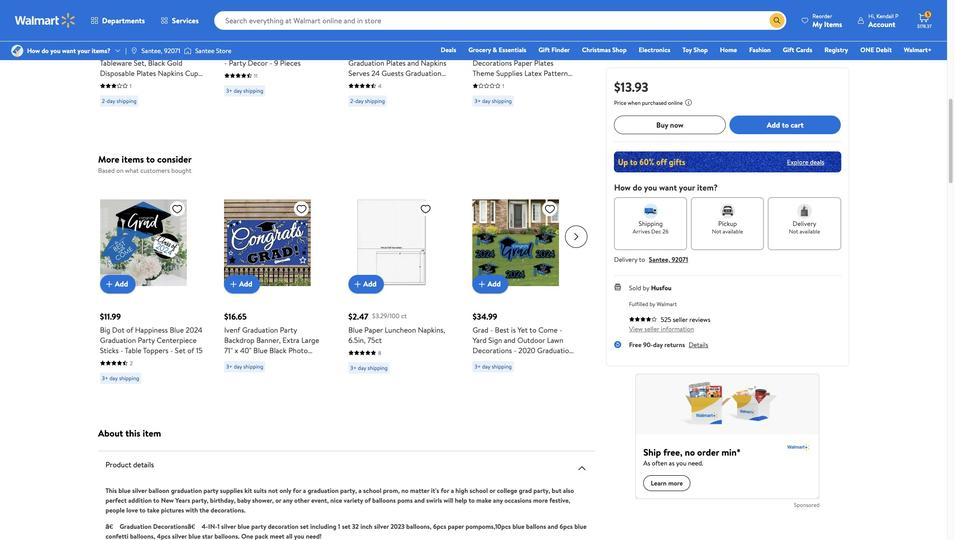Task type: locate. For each thing, give the bounding box(es) containing it.
add button
[[224, 0, 260, 16], [349, 0, 384, 16], [473, 0, 508, 16], [100, 275, 136, 293], [224, 275, 260, 293], [349, 275, 384, 293], [473, 275, 508, 293]]

1 horizontal spatial home
[[720, 45, 737, 55]]

1 horizontal spatial your
[[679, 182, 695, 193]]

and right ballons
[[548, 522, 558, 531]]

add up $18.67
[[239, 2, 252, 12]]

your left items? at the left of page
[[78, 46, 90, 55]]

2 horizontal spatial black
[[484, 78, 501, 88]]

graduation inside $11.99 big dot of happiness blue 2024 graduation party centerpiece sticks - table toppers - set of 15
[[100, 335, 136, 345]]

also
[[563, 486, 574, 495]]

love
[[126, 506, 138, 515]]

0 horizontal spatial how
[[27, 46, 40, 55]]

-
[[224, 58, 227, 68], [270, 58, 272, 68], [490, 325, 493, 335], [560, 325, 563, 335], [121, 345, 123, 355], [170, 345, 173, 355], [514, 345, 517, 355], [526, 355, 529, 366]]

1 horizontal spatial party
[[251, 522, 266, 531]]

search icon image
[[774, 17, 781, 24]]

for right banner
[[162, 88, 172, 99]]

set
[[300, 522, 309, 531], [342, 522, 351, 531]]

party up birthday,
[[204, 486, 219, 495]]

2023 inside $25.99 2023 graduation party supplies tableware set, black gold disposable plates napkins cups graduation tablecloth, graduation banner for congrats grad party decorations, serves 24
[[100, 47, 116, 58]]

add to cart image up $16.65 at the left bottom
[[228, 278, 239, 290]]

1 vertical spatial want
[[659, 182, 677, 193]]

blue up one
[[238, 522, 250, 531]]

6pcs
[[433, 522, 446, 531], [560, 522, 573, 531]]

serves up dinnerware
[[349, 68, 370, 78]]

to down balloon
[[153, 496, 159, 505]]

0 horizontal spatial balloons,
[[130, 532, 155, 540]]

1 a from the left
[[303, 486, 306, 495]]

0 vertical spatial decorations,
[[136, 99, 178, 109]]

one debit link
[[856, 45, 896, 55]]

1 horizontal spatial 8
[[552, 355, 556, 366]]

serves inside $25.99 2023 graduation party supplies tableware set, black gold disposable plates napkins cups graduation tablecloth, graduation banner for congrats grad party decorations, serves 24
[[179, 99, 201, 109]]

disposable inside $25.99 2023 graduation party supplies tableware set, black gold disposable plates napkins cups graduation tablecloth, graduation banner for congrats grad party decorations, serves 24
[[100, 68, 135, 78]]

confetti
[[106, 532, 128, 540]]

black inside $16.65 ivenf graduation party backdrop banner, extra large 71" x 40" blue black photo booth props decorations, congrats grad 2021 home for outdoor indoor supplies
[[269, 345, 287, 355]]

matter
[[410, 486, 430, 495]]

delivery up sold
[[614, 255, 638, 264]]

santee, 92071 button
[[649, 255, 688, 264]]

24 up 4
[[372, 68, 380, 78]]

balloons.
[[215, 532, 240, 540]]

add to cart image up "$16.99"
[[476, 1, 488, 12]]

seller
[[673, 315, 688, 324], [645, 324, 660, 334]]

 image for how do you want your items?
[[11, 45, 23, 57]]

add for add to cart icon above $34.99
[[488, 279, 501, 289]]

24 inside $25.99 2023 graduation party supplies tableware set, black gold disposable plates napkins cups graduation tablecloth, graduation banner for congrats grad party decorations, serves 24
[[100, 109, 108, 119]]

product group
[[100, 0, 204, 125], [224, 0, 328, 125], [349, 0, 452, 125], [473, 0, 577, 125], [100, 181, 204, 387], [224, 181, 328, 387], [349, 181, 452, 387], [473, 181, 577, 387]]

dinnerware
[[349, 88, 386, 99]]

you down walmart image
[[50, 46, 61, 55]]

1 school from the left
[[363, 486, 382, 495]]

balloons
[[526, 47, 553, 58]]

3+ day shipping down 11
[[226, 86, 263, 94]]

how
[[27, 46, 40, 55], [614, 182, 631, 193]]

0 vertical spatial serves
[[349, 68, 370, 78]]

more items to consider based on what customers bought
[[98, 153, 192, 175]]

black left photo
[[269, 345, 287, 355]]

ivenf
[[224, 325, 240, 335]]

to inside "more items to consider based on what customers bought"
[[146, 153, 155, 165]]

to down the addition at the left of the page
[[140, 506, 146, 515]]

party up pack
[[251, 522, 266, 531]]

1 horizontal spatial  image
[[184, 46, 191, 55]]

2 vertical spatial black
[[269, 345, 287, 355]]

3+ day shipping down 40" at left
[[226, 362, 263, 370]]

yard
[[473, 335, 487, 345], [492, 355, 506, 366]]

0 vertical spatial you
[[50, 46, 61, 55]]

ivenf graduation party backdrop banner, extra large 71" x 40" blue black photo booth props decorations, congrats grad 2021 home for outdoor indoor supplies image
[[224, 199, 311, 286]]

decorations inside $16.99 +$3.89 shipping cow party print balloons decorations paper plates theme supplies latex pattern kit black white favors birthday animal
[[473, 58, 512, 68]]

1 horizontal spatial you
[[294, 532, 304, 540]]

select
[[482, 366, 502, 376]]

graduation
[[118, 47, 154, 58], [240, 47, 276, 58], [349, 47, 385, 58], [349, 58, 385, 68], [406, 68, 442, 78], [100, 78, 136, 88], [100, 88, 136, 99], [376, 99, 412, 109], [242, 325, 278, 335], [100, 335, 136, 345], [537, 345, 573, 355]]

school up make on the bottom
[[470, 486, 488, 495]]

$34.99
[[473, 311, 498, 322]]

seller for 525
[[673, 315, 688, 324]]

add to cart
[[767, 120, 804, 130]]

add up the $11.99
[[115, 279, 128, 289]]

supplies
[[175, 47, 201, 58], [496, 68, 523, 78], [367, 78, 394, 88], [277, 376, 303, 386]]

based
[[98, 166, 115, 175]]

to up "customers" on the left of the page
[[146, 153, 155, 165]]

this
[[125, 427, 140, 439]]

525 seller reviews
[[661, 315, 711, 324]]

1 horizontal spatial shop
[[694, 45, 708, 55]]

graduation up years
[[171, 486, 202, 495]]

want for item?
[[659, 182, 677, 193]]

add up $34.99
[[488, 279, 501, 289]]

0 horizontal spatial you
[[50, 46, 61, 55]]

want left item?
[[659, 182, 677, 193]]

supplies inside $16.65 ivenf graduation party backdrop banner, extra large 71" x 40" blue black photo booth props decorations, congrats grad 2021 home for outdoor indoor supplies
[[277, 376, 303, 386]]

add for $16.99 add to cart icon
[[488, 2, 501, 12]]

yard left signs
[[492, 355, 506, 366]]

0 horizontal spatial your
[[78, 46, 90, 55]]

1 horizontal spatial delivery
[[793, 219, 817, 228]]

2 available from the left
[[800, 227, 820, 235]]

1 horizontal spatial napkins
[[349, 99, 374, 109]]

0 vertical spatial kit
[[316, 47, 325, 58]]

black inside $25.99 2023 graduation party supplies tableware set, black gold disposable plates napkins cups graduation tablecloth, graduation banner for congrats grad party decorations, serves 24
[[148, 58, 165, 68]]

1 available from the left
[[723, 227, 743, 235]]

add for add to cart icon over the $11.99
[[115, 279, 128, 289]]

toy shop
[[683, 45, 708, 55]]

3+ day shipping for $16.65
[[226, 362, 263, 370]]

props
[[246, 355, 264, 366]]

1 horizontal spatial add to cart image
[[352, 278, 363, 290]]

you right all
[[294, 532, 304, 540]]

0 vertical spatial do
[[42, 46, 49, 55]]

add to cart image
[[228, 1, 239, 12], [352, 1, 363, 12], [476, 1, 488, 12], [104, 278, 115, 290], [476, 278, 488, 290]]

decorations inside $34.99 grad - best is yet to come - yard sign and outdoor lawn decorations - 2020 graduation party yard signs - set of 8 (click to select color)
[[473, 345, 512, 355]]

christmas shop link
[[578, 45, 631, 55]]

8
[[378, 349, 381, 357], [552, 355, 556, 366]]

1 vertical spatial 92071
[[672, 255, 688, 264]]

$13.93
[[614, 78, 649, 96]]

2 gift from the left
[[783, 45, 795, 55]]

0 horizontal spatial school
[[363, 486, 382, 495]]

0 vertical spatial party
[[204, 486, 219, 495]]

1 6pcs from the left
[[433, 522, 446, 531]]

0 horizontal spatial add to cart image
[[228, 278, 239, 290]]

add button up the now
[[224, 0, 260, 16]]

shipping down 75ct at the bottom left of the page
[[368, 364, 388, 372]]

extra
[[283, 335, 300, 345]]

kit right decorating
[[316, 47, 325, 58]]

seller for view
[[645, 324, 660, 334]]

do
[[42, 46, 49, 55], [633, 182, 642, 193]]

how do you want your items?
[[27, 46, 110, 55]]

supplies inside $25.99 2023 graduation party supplies tableware set, black gold disposable plates napkins cups graduation tablecloth, graduation banner for congrats grad party decorations, serves 24
[[175, 47, 201, 58]]

suits
[[254, 486, 267, 495]]

1 vertical spatial party
[[251, 522, 266, 531]]

and inside $13.99 graduation decorations 2023 graduation plates and napkins serves 24 guests graduation party supplies disposable dinnerware paper plates napkins graduation party decorations
[[408, 58, 419, 68]]

add to cart image
[[228, 278, 239, 290], [352, 278, 363, 290]]

add button up $34.99
[[473, 275, 508, 293]]

1 vertical spatial home
[[290, 366, 310, 376]]

by for sold
[[643, 283, 650, 293]]

2 shop from the left
[[694, 45, 708, 55]]

centerpiece
[[157, 335, 197, 345]]

product group containing $11.99
[[100, 181, 204, 387]]

0 horizontal spatial kit
[[316, 47, 325, 58]]

shop right toy
[[694, 45, 708, 55]]

2 vertical spatial you
[[294, 532, 304, 540]]

graduation up event,
[[308, 486, 339, 495]]

0 horizontal spatial party
[[204, 486, 219, 495]]

print
[[508, 47, 524, 58]]

2 horizontal spatial paper
[[514, 58, 533, 68]]

not inside pickup not available
[[712, 227, 722, 235]]

0 horizontal spatial not
[[712, 227, 722, 235]]

blue
[[224, 47, 238, 58], [170, 325, 184, 335], [349, 325, 363, 335], [253, 345, 268, 355]]

1 horizontal spatial not
[[789, 227, 799, 235]]

of inside this blue silver balloon graduation party supplies kit suits not only for a graduation party, a school prom, no matter it's for a high school or college grad party, but also perfect addition to new years party, birthday, baby shower, or any other event, nice variety of balloons poms and swirls will help to make any occasions more festive, people love to take pictures with the decorations.
[[365, 496, 371, 505]]

plates inside $16.99 +$3.89 shipping cow party print balloons decorations paper plates theme supplies latex pattern kit black white favors birthday animal
[[534, 58, 554, 68]]

price when purchased online
[[614, 99, 683, 107]]

birthday
[[546, 78, 573, 88]]

decorations, down tablecloth,
[[136, 99, 178, 109]]

blue right ballons
[[575, 522, 587, 531]]

do down walmart image
[[42, 46, 49, 55]]

1 vertical spatial do
[[633, 182, 642, 193]]

gift inside gift cards link
[[783, 45, 795, 55]]

party inside $16.99 +$3.89 shipping cow party print balloons decorations paper plates theme supplies latex pattern kit black white favors birthday animal
[[489, 47, 506, 58]]

available inside pickup not available
[[723, 227, 743, 235]]

2 horizontal spatial party,
[[534, 486, 550, 495]]

fashion
[[749, 45, 771, 55]]

1 any from the left
[[283, 496, 293, 505]]

product group containing now $18.67
[[224, 0, 328, 125]]

$16.99 +$3.89 shipping cow party print balloons decorations paper plates theme supplies latex pattern kit black white favors birthday animal
[[473, 33, 573, 99]]

paper down essentials
[[514, 58, 533, 68]]

2-day shipping left banner
[[102, 97, 137, 105]]

kendall
[[877, 12, 894, 20]]

0 horizontal spatial 2-day shipping
[[102, 97, 137, 105]]

congrats down cups
[[174, 88, 203, 99]]

2 add to cart image from the left
[[352, 278, 363, 290]]

2023 inside ãgraduation decorationsã4-in-1 silver blue party decoration set including 1 set 32 inch silver 2023 balloons, 6pcs paper pompoms,10pcs blue ballons and 6pcs blue confetti balloons, 4pcs silver blue star balloons. one pack meet all you need!
[[391, 522, 405, 531]]

2 a from the left
[[359, 486, 362, 495]]

1 shop from the left
[[613, 45, 627, 55]]

cow party print balloons decorations paper plates theme supplies latex pattern kit black white favors birthday animal image
[[473, 0, 559, 9]]

product group containing $13.99
[[349, 0, 452, 125]]

0 horizontal spatial black
[[148, 58, 165, 68]]

x
[[235, 345, 238, 355]]

shipping for 2023 graduation party supplies tableware set, black gold disposable plates napkins cups graduation tablecloth, graduation banner for congrats grad party decorations, serves 24
[[117, 97, 137, 105]]

0 horizontal spatial 6pcs
[[433, 522, 446, 531]]

delivery inside delivery not available
[[793, 219, 817, 228]]

0 vertical spatial santee,
[[142, 46, 163, 55]]

8 left (click
[[552, 355, 556, 366]]

0 vertical spatial congrats
[[174, 88, 203, 99]]

1 vertical spatial kit
[[473, 78, 482, 88]]

prom,
[[383, 486, 400, 495]]

1 vertical spatial decorations,
[[266, 355, 307, 366]]

not down 'intent image for pickup'
[[712, 227, 722, 235]]

1 graduation from the left
[[171, 486, 202, 495]]

registry
[[825, 45, 848, 55]]

pictures
[[161, 506, 184, 515]]

1 horizontal spatial 2-day shipping
[[350, 97, 385, 105]]

shop inside "link"
[[613, 45, 627, 55]]

gift cards link
[[779, 45, 817, 55]]

1 horizontal spatial or
[[490, 486, 496, 495]]

0 horizontal spatial serves
[[179, 99, 201, 109]]

1 horizontal spatial 6pcs
[[560, 522, 573, 531]]

it's
[[431, 486, 439, 495]]

paper inside $16.99 +$3.89 shipping cow party print balloons decorations paper plates theme supplies latex pattern kit black white favors birthday animal
[[514, 58, 533, 68]]

shipping for $16.65
[[243, 362, 263, 370]]

3+ down theme
[[475, 97, 481, 105]]

outdoor down booth
[[224, 376, 252, 386]]

0 horizontal spatial  image
[[11, 45, 23, 57]]

available
[[723, 227, 743, 235], [800, 227, 820, 235]]

by right sold
[[643, 283, 650, 293]]

1 horizontal spatial grad
[[256, 366, 272, 376]]

0 vertical spatial delivery
[[793, 219, 817, 228]]

1 horizontal spatial how
[[614, 182, 631, 193]]

1 vertical spatial grad
[[473, 325, 489, 335]]

1 2-day shipping from the left
[[102, 97, 137, 105]]

0 vertical spatial by
[[643, 283, 650, 293]]

0 horizontal spatial congrats
[[174, 88, 203, 99]]

1 horizontal spatial graduation
[[308, 486, 339, 495]]

grad inside $25.99 2023 graduation party supplies tableware set, black gold disposable plates napkins cups graduation tablecloth, graduation banner for congrats grad party decorations, serves 24
[[100, 99, 116, 109]]

seller right 525
[[673, 315, 688, 324]]

party inside $34.99 grad - best is yet to come - yard sign and outdoor lawn decorations - 2020 graduation party yard signs - set of 8 (click to select color)
[[473, 355, 490, 366]]

shipping for blue graduation decorating kit - party decor - 9 pieces
[[243, 86, 263, 94]]

0 vertical spatial your
[[78, 46, 90, 55]]

for right it's
[[441, 486, 449, 495]]

napkins
[[421, 58, 447, 68], [158, 68, 183, 78], [349, 99, 374, 109]]

3+ down sticks
[[102, 374, 108, 382]]

blue up the perfect
[[118, 486, 131, 495]]

now
[[670, 120, 684, 130]]

outdoor inside $34.99 grad - best is yet to come - yard sign and outdoor lawn decorations - 2020 graduation party yard signs - set of 8 (click to select color)
[[517, 335, 545, 345]]

paper
[[448, 522, 464, 531]]

add to cart button
[[730, 116, 841, 134]]

1 gift from the left
[[539, 45, 550, 55]]

supplies inside $16.99 +$3.89 shipping cow party print balloons decorations paper plates theme supplies latex pattern kit black white favors birthday animal
[[496, 68, 523, 78]]

add to cart image up the now
[[228, 1, 239, 12]]

 image left "santee"
[[184, 46, 191, 55]]

3+ down the store
[[226, 86, 232, 94]]

1 horizontal spatial black
[[269, 345, 287, 355]]

1 left banner
[[130, 82, 132, 90]]

black left 'white'
[[484, 78, 501, 88]]

1 vertical spatial outdoor
[[224, 376, 252, 386]]

1 horizontal spatial seller
[[673, 315, 688, 324]]

1 horizontal spatial 2-
[[350, 97, 355, 105]]

for
[[162, 88, 172, 99], [311, 366, 321, 376], [293, 486, 302, 495], [441, 486, 449, 495]]

0 horizontal spatial 24
[[100, 109, 108, 119]]

walmart+ link
[[900, 45, 936, 55]]

reorder
[[813, 12, 833, 20]]

set inside $11.99 big dot of happiness blue 2024 graduation party centerpiece sticks - table toppers - set of 15
[[175, 345, 186, 355]]

1 horizontal spatial disposable
[[396, 78, 430, 88]]

explore
[[787, 157, 809, 167]]

not inside delivery not available
[[789, 227, 799, 235]]

add for add to cart image related to ivenf graduation party backdrop banner, extra large 71" x 40" blue black photo booth props decorations, congrats grad 2021 home for outdoor indoor supplies
[[239, 279, 252, 289]]

- left table
[[121, 345, 123, 355]]

2-day shipping down 4
[[350, 97, 385, 105]]

home right 2021
[[290, 366, 310, 376]]

 image
[[130, 47, 138, 55]]

add up "$16.99"
[[488, 2, 501, 12]]

0 horizontal spatial grad
[[100, 99, 116, 109]]

of right variety
[[365, 496, 371, 505]]

you for how do you want your item?
[[644, 182, 657, 193]]

or up make on the bottom
[[490, 486, 496, 495]]

add to cart image up $2.47
[[352, 278, 363, 290]]

graduation inside $16.65 ivenf graduation party backdrop banner, extra large 71" x 40" blue black photo booth props decorations, congrats grad 2021 home for outdoor indoor supplies
[[242, 325, 278, 335]]

gift for gift finder
[[539, 45, 550, 55]]

cow
[[473, 47, 487, 58]]

set up need!
[[300, 522, 309, 531]]

any down the college
[[493, 496, 503, 505]]

0 horizontal spatial gift
[[539, 45, 550, 55]]

1 horizontal spatial any
[[493, 496, 503, 505]]

grocery & essentials
[[469, 45, 527, 55]]

Search search field
[[214, 11, 787, 30]]

0 horizontal spatial decorations,
[[136, 99, 178, 109]]

1 vertical spatial congrats
[[224, 366, 254, 376]]

$3.29/100
[[372, 311, 400, 321]]

0 horizontal spatial 2-
[[102, 97, 107, 105]]

animal
[[473, 88, 495, 99]]

0 horizontal spatial set
[[175, 345, 186, 355]]

graduation inside $34.99 grad - best is yet to come - yard sign and outdoor lawn decorations - 2020 graduation party yard signs - set of 8 (click to select color)
[[537, 345, 573, 355]]

1 horizontal spatial set
[[342, 522, 351, 531]]

online
[[668, 99, 683, 107]]

0 horizontal spatial disposable
[[100, 68, 135, 78]]

2 horizontal spatial you
[[644, 182, 657, 193]]

2 2-day shipping from the left
[[350, 97, 385, 105]]

kit
[[316, 47, 325, 58], [473, 78, 482, 88]]

0 horizontal spatial a
[[303, 486, 306, 495]]

3+ for cow party print balloons decorations paper plates theme supplies latex pattern kit black white favors birthday animal
[[475, 97, 481, 105]]

view seller information link
[[629, 324, 694, 334]]

$23.61
[[269, 34, 286, 43]]

sponsored
[[794, 501, 820, 509]]

set right signs
[[531, 355, 541, 366]]

shipping for graduation decorations 2023 graduation plates and napkins serves 24 guests graduation party supplies disposable dinnerware paper plates napkins graduation party decorations
[[365, 97, 385, 105]]

disposable inside $13.99 graduation decorations 2023 graduation plates and napkins serves 24 guests graduation party supplies disposable dinnerware paper plates napkins graduation party decorations
[[396, 78, 430, 88]]

meet
[[270, 532, 285, 540]]

0 vertical spatial balloons,
[[406, 522, 432, 531]]

6pcs left paper
[[433, 522, 446, 531]]

grad down $34.99
[[473, 325, 489, 335]]

of
[[126, 325, 133, 335], [187, 345, 194, 355], [543, 355, 550, 366], [365, 496, 371, 505]]

you inside ãgraduation decorationsã4-in-1 silver blue party decoration set including 1 set 32 inch silver 2023 balloons, 6pcs paper pompoms,10pcs blue ballons and 6pcs blue confetti balloons, 4pcs silver blue star balloons. one pack meet all you need!
[[294, 532, 304, 540]]

|
[[125, 46, 127, 55]]

fulfilled
[[629, 300, 648, 308]]

school up the balloons
[[363, 486, 382, 495]]

shop right christmas at the right
[[613, 45, 627, 55]]

2 graduation from the left
[[308, 486, 339, 495]]

product group containing $16.99
[[473, 0, 577, 125]]

intent image for shipping image
[[643, 204, 658, 219]]

1 horizontal spatial 24
[[372, 68, 380, 78]]

graduation inside the now $18.67 $23.61 blue graduation decorating kit - party decor - 9 pieces
[[240, 47, 276, 58]]

napkins inside $25.99 2023 graduation party supplies tableware set, black gold disposable plates napkins cups graduation tablecloth, graduation banner for congrats grad party decorations, serves 24
[[158, 68, 183, 78]]

details
[[133, 459, 154, 470]]

2 school from the left
[[470, 486, 488, 495]]

2 not from the left
[[789, 227, 799, 235]]

2 6pcs from the left
[[560, 522, 573, 531]]

santee, up set,
[[142, 46, 163, 55]]

0 horizontal spatial any
[[283, 496, 293, 505]]

graduation decorations 2023 graduation plates and napkins serves 24 guests graduation party supplies disposable dinnerware paper plates napkins graduation party decorations image
[[349, 0, 435, 9]]

add inside button
[[767, 120, 780, 130]]

0 vertical spatial paper
[[514, 58, 533, 68]]

party inside this blue silver balloon graduation party supplies kit suits not only for a graduation party, a school prom, no matter it's for a high school or college grad party, but also perfect addition to new years party, birthday, baby shower, or any other event, nice variety of balloons poms and swirls will help to make any occasions more festive, people love to take pictures with the decorations.
[[204, 486, 219, 495]]

1 vertical spatial you
[[644, 182, 657, 193]]

3+ day shipping down sign
[[475, 362, 512, 370]]

3+ down 6.5in,
[[350, 364, 357, 372]]

want left items? at the left of page
[[62, 46, 76, 55]]

2- for $25.99
[[102, 97, 107, 105]]

blue inside $2.47 $3.29/100 ct blue paper luncheon napkins, 6.5in, 75ct
[[349, 325, 363, 335]]

shipping down 40" at left
[[243, 362, 263, 370]]

1 horizontal spatial paper
[[388, 88, 406, 99]]

2 2- from the left
[[350, 97, 355, 105]]

1 horizontal spatial yard
[[492, 355, 506, 366]]

add to cart image up the $11.99
[[104, 278, 115, 290]]

1 horizontal spatial 2023
[[391, 522, 405, 531]]

santee store
[[195, 46, 231, 55]]

add for add to cart icon for $13.99
[[363, 2, 377, 12]]

0 vertical spatial grad
[[100, 99, 116, 109]]

0 horizontal spatial napkins
[[158, 68, 183, 78]]

shipping down 4
[[365, 97, 385, 105]]

this blue silver balloon graduation party supplies kit suits not only for a graduation party, a school prom, no matter it's for a high school or college grad party, but also perfect addition to new years party, birthday, baby shower, or any other event, nice variety of balloons poms and swirls will help to make any occasions more festive, people love to take pictures with the decorations.
[[106, 486, 574, 515]]

congrats inside $16.65 ivenf graduation party backdrop banner, extra large 71" x 40" blue black photo booth props decorations, congrats grad 2021 home for outdoor indoor supplies
[[224, 366, 254, 376]]

- left 2020
[[514, 345, 517, 355]]

decor
[[248, 58, 268, 68]]

1 right including at the left bottom of the page
[[338, 522, 340, 531]]

3+ day shipping down 75ct at the bottom left of the page
[[350, 364, 388, 372]]

with
[[186, 506, 198, 515]]

0 horizontal spatial outdoor
[[224, 376, 252, 386]]

shipping down sign
[[492, 362, 512, 370]]

0 horizontal spatial seller
[[645, 324, 660, 334]]

your left item?
[[679, 182, 695, 193]]

balloons, down poms
[[406, 522, 432, 531]]

2 horizontal spatial grad
[[473, 325, 489, 335]]

0 horizontal spatial available
[[723, 227, 743, 235]]

outdoor
[[517, 335, 545, 345], [224, 376, 252, 386]]

$13.99 graduation decorations 2023 graduation plates and napkins serves 24 guests graduation party supplies disposable dinnerware paper plates napkins graduation party decorations
[[349, 33, 447, 119]]

day for blue paper luncheon napkins, 6.5in, 75ct
[[358, 364, 366, 372]]

2021
[[273, 366, 288, 376]]

0 vertical spatial black
[[148, 58, 165, 68]]

1 horizontal spatial do
[[633, 182, 642, 193]]

a up other on the left of the page
[[303, 486, 306, 495]]

shipping for $34.99
[[492, 362, 512, 370]]

arrives
[[633, 227, 650, 235]]

do for how do you want your item?
[[633, 182, 642, 193]]

 image
[[11, 45, 23, 57], [184, 46, 191, 55]]

not down intent image for delivery
[[789, 227, 799, 235]]

0 vertical spatial outdoor
[[517, 335, 545, 345]]

congrats
[[174, 88, 203, 99], [224, 366, 254, 376]]

electronics
[[639, 45, 671, 55]]

big
[[100, 325, 110, 335]]

1 not from the left
[[712, 227, 722, 235]]

party inside ãgraduation decorationsã4-in-1 silver blue party decoration set including 1 set 32 inch silver 2023 balloons, 6pcs paper pompoms,10pcs blue ballons and 6pcs blue confetti balloons, 4pcs silver blue star balloons. one pack meet all you need!
[[251, 522, 266, 531]]

set left '15'
[[175, 345, 186, 355]]

0 horizontal spatial paper
[[364, 325, 383, 335]]

1 2- from the left
[[102, 97, 107, 105]]

pickup
[[718, 219, 737, 228]]

add button up $13.99 in the top left of the page
[[349, 0, 384, 16]]

day for cow party print balloons decorations paper plates theme supplies latex pattern kit black white favors birthday animal
[[482, 97, 491, 105]]

1 add to cart image from the left
[[228, 278, 239, 290]]

day for $34.99
[[482, 362, 491, 370]]

lawn
[[547, 335, 564, 345]]

1 vertical spatial 24
[[100, 109, 108, 119]]

available inside delivery not available
[[800, 227, 820, 235]]

want for items?
[[62, 46, 76, 55]]

home left fashion
[[720, 45, 737, 55]]

paper inside $13.99 graduation decorations 2023 graduation plates and napkins serves 24 guests graduation party supplies disposable dinnerware paper plates napkins graduation party decorations
[[388, 88, 406, 99]]

1 vertical spatial santee,
[[649, 255, 670, 264]]

2 horizontal spatial 2023
[[427, 47, 444, 58]]



Task type: describe. For each thing, give the bounding box(es) containing it.
explore deals
[[787, 157, 825, 167]]

- right 'come'
[[560, 325, 563, 335]]

- left 9
[[270, 58, 272, 68]]

blue graduation decorating kit - party decor - 9 pieces image
[[224, 0, 311, 9]]

returns
[[665, 340, 685, 350]]

day for $16.65
[[234, 362, 242, 370]]

blue left ballons
[[513, 522, 525, 531]]

1 vertical spatial balloons,
[[130, 532, 155, 540]]

add to favorites list, big dot of happiness blue 2024 graduation party centerpiece sticks - table toppers - set of 15 image
[[172, 203, 183, 215]]

525
[[661, 315, 671, 324]]

available for pickup
[[723, 227, 743, 235]]

add for blue paper luncheon napkins, 6.5in, 75ct image's add to cart image
[[363, 279, 377, 289]]

gift cards
[[783, 45, 813, 55]]

of inside $34.99 grad - best is yet to come - yard sign and outdoor lawn decorations - 2020 graduation party yard signs - set of 8 (click to select color)
[[543, 355, 550, 366]]

add button up $2.47
[[349, 275, 384, 293]]

day for graduation decorations 2023 graduation plates and napkins serves 24 guests graduation party supplies disposable dinnerware paper plates napkins graduation party decorations
[[355, 97, 364, 105]]

0 vertical spatial yard
[[473, 335, 487, 345]]

inch
[[361, 522, 373, 531]]

photo
[[288, 345, 308, 355]]

how for how do you want your item?
[[614, 182, 631, 193]]

$11.99
[[100, 311, 121, 322]]

buy
[[657, 120, 669, 130]]

gift for gift cards
[[783, 45, 795, 55]]

11
[[254, 72, 258, 79]]

next slide for more items to consider list image
[[565, 225, 588, 248]]

product group containing $34.99
[[473, 181, 577, 387]]

$11.99 big dot of happiness blue 2024 graduation party centerpiece sticks - table toppers - set of 15
[[100, 311, 203, 355]]

2- for $13.99
[[350, 97, 355, 105]]

1 set from the left
[[300, 522, 309, 531]]

shipping down the 2
[[119, 374, 139, 382]]

grad
[[519, 486, 532, 495]]

price
[[614, 99, 627, 107]]

8 inside $34.99 grad - best is yet to come - yard sign and outdoor lawn decorations - 2020 graduation party yard signs - set of 8 (click to select color)
[[552, 355, 556, 366]]

banner
[[138, 88, 161, 99]]

party inside the now $18.67 $23.61 blue graduation decorating kit - party decor - 9 pieces
[[229, 58, 246, 68]]

add to cart image for ivenf graduation party backdrop banner, extra large 71" x 40" blue black photo booth props decorations, congrats grad 2021 home for outdoor indoor supplies
[[228, 278, 239, 290]]

3 a from the left
[[451, 486, 454, 495]]

5 $178.37
[[918, 10, 932, 29]]

debit
[[876, 45, 892, 55]]

0 vertical spatial home
[[720, 45, 737, 55]]

explore deals link
[[784, 154, 828, 170]]

26
[[663, 227, 669, 235]]

variety
[[344, 496, 363, 505]]

only
[[280, 486, 291, 495]]

congrats inside $25.99 2023 graduation party supplies tableware set, black gold disposable plates napkins cups graduation tablecloth, graduation banner for congrats grad party decorations, serves 24
[[174, 88, 203, 99]]

will
[[444, 496, 453, 505]]

how for how do you want your items?
[[27, 46, 40, 55]]

decorations, inside $16.65 ivenf graduation party backdrop banner, extra large 71" x 40" blue black photo booth props decorations, congrats grad 2021 home for outdoor indoor supplies
[[266, 355, 307, 366]]

hi,
[[869, 12, 875, 20]]

0 horizontal spatial 8
[[378, 349, 381, 357]]

home inside $16.65 ivenf graduation party backdrop banner, extra large 71" x 40" blue black photo booth props decorations, congrats grad 2021 home for outdoor indoor supplies
[[290, 366, 310, 376]]

not for pickup
[[712, 227, 722, 235]]

other
[[294, 496, 310, 505]]

by for fulfilled
[[650, 300, 655, 308]]

walmart image
[[15, 13, 75, 28]]

black inside $16.99 +$3.89 shipping cow party print balloons decorations paper plates theme supplies latex pattern kit black white favors birthday animal
[[484, 78, 501, 88]]

add to favorites list, grad - best is yet to come - yard sign and outdoor lawn decorations - 2020 graduation party yard signs - set of 8 (click to select color) image
[[545, 203, 556, 215]]

party inside $11.99 big dot of happiness blue 2024 graduation party centerpiece sticks - table toppers - set of 15
[[138, 335, 155, 345]]

available for delivery
[[800, 227, 820, 235]]

4.2457 stars out of 5, based on 525 seller reviews element
[[629, 316, 657, 322]]

1 up balloons.
[[217, 522, 220, 531]]

supplies
[[220, 486, 243, 495]]

help
[[455, 496, 467, 505]]

Walmart Site-Wide search field
[[214, 11, 787, 30]]

birthday,
[[210, 496, 236, 505]]

sold by husfou
[[629, 283, 672, 293]]

- left "best"
[[490, 325, 493, 335]]

decorations, inside $25.99 2023 graduation party supplies tableware set, black gold disposable plates napkins cups graduation tablecloth, graduation banner for congrats grad party decorations, serves 24
[[136, 99, 178, 109]]

items?
[[92, 46, 110, 55]]

2 any from the left
[[493, 496, 503, 505]]

purchased
[[642, 99, 667, 107]]

pieces
[[280, 58, 301, 68]]

3+ for blue graduation decorating kit - party decor - 9 pieces
[[226, 86, 232, 94]]

add to cart image up $34.99
[[476, 278, 488, 290]]

registry link
[[821, 45, 853, 55]]

and inside this blue silver balloon graduation party supplies kit suits not only for a graduation party, a school prom, no matter it's for a high school or college grad party, but also perfect addition to new years party, birthday, baby shower, or any other event, nice variety of balloons poms and swirls will help to make any occasions more festive, people love to take pictures with the decorations.
[[414, 496, 425, 505]]

information
[[661, 324, 694, 334]]

paper inside $2.47 $3.29/100 ct blue paper luncheon napkins, 6.5in, 75ct
[[364, 325, 383, 335]]

1 right animal
[[503, 82, 504, 90]]

backdrop
[[224, 335, 255, 345]]

3+ for blue paper luncheon napkins, 6.5in, 75ct
[[350, 364, 357, 372]]

$25.99
[[100, 33, 124, 45]]

product group containing $2.47
[[349, 181, 452, 387]]

need!
[[306, 532, 322, 540]]

to left the select
[[473, 366, 480, 376]]

3+ day shipping for blue paper luncheon napkins, 6.5in, 75ct
[[350, 364, 388, 372]]

details button
[[689, 340, 709, 350]]

decorating
[[278, 47, 314, 58]]

husfou
[[651, 283, 672, 293]]

party inside $16.65 ivenf graduation party backdrop banner, extra large 71" x 40" blue black photo booth props decorations, congrats grad 2021 home for outdoor indoor supplies
[[280, 325, 297, 335]]

add button up $16.65 at the left bottom
[[224, 275, 260, 293]]

$2.47 $3.29/100 ct blue paper luncheon napkins, 6.5in, 75ct
[[349, 311, 445, 345]]

$18.67
[[243, 33, 265, 45]]

shipping inside $16.99 +$3.89 shipping cow party print balloons decorations paper plates theme supplies latex pattern kit black white favors birthday animal
[[520, 34, 543, 43]]

3+ day shipping for cow party print balloons decorations paper plates theme supplies latex pattern kit black white favors birthday animal
[[475, 97, 512, 105]]

product group containing $25.99
[[100, 0, 204, 125]]

delivery for not
[[793, 219, 817, 228]]

p
[[896, 12, 899, 20]]

my
[[813, 19, 823, 29]]

serves inside $13.99 graduation decorations 2023 graduation plates and napkins serves 24 guests graduation party supplies disposable dinnerware paper plates napkins graduation party decorations
[[349, 68, 370, 78]]

decorations.
[[211, 506, 246, 515]]

blue paper luncheon napkins, 6.5in, 75ct image
[[349, 199, 435, 286]]

supplies inside $13.99 graduation decorations 2023 graduation plates and napkins serves 24 guests graduation party supplies disposable dinnerware paper plates napkins graduation party decorations
[[367, 78, 394, 88]]

71"
[[224, 345, 233, 355]]

white
[[503, 78, 522, 88]]

cups
[[185, 68, 201, 78]]

32
[[352, 522, 359, 531]]

1 horizontal spatial party,
[[340, 486, 357, 495]]

guests
[[382, 68, 404, 78]]

about this item
[[98, 427, 161, 439]]

add button up "$16.99"
[[473, 0, 508, 16]]

2023 inside $13.99 graduation decorations 2023 graduation plates and napkins serves 24 guests graduation party supplies disposable dinnerware paper plates napkins graduation party decorations
[[427, 47, 444, 58]]

not for delivery
[[789, 227, 799, 235]]

shipping for cow party print balloons decorations paper plates theme supplies latex pattern kit black white favors birthday animal
[[492, 97, 512, 105]]

silver inside this blue silver balloon graduation party supplies kit suits not only for a graduation party, a school prom, no matter it's for a high school or college grad party, but also perfect addition to new years party, birthday, baby shower, or any other event, nice variety of balloons poms and swirls will help to make any occasions more festive, people love to take pictures with the decorations.
[[132, 486, 147, 495]]

intent image for delivery image
[[797, 204, 812, 219]]

delivery to santee, 92071
[[614, 255, 688, 264]]

decorations up "guests"
[[386, 47, 426, 58]]

blue inside $16.65 ivenf graduation party backdrop banner, extra large 71" x 40" blue black photo booth props decorations, congrats grad 2021 home for outdoor indoor supplies
[[253, 345, 268, 355]]

silver up balloons.
[[221, 522, 236, 531]]

0 horizontal spatial party,
[[192, 496, 209, 505]]

free
[[629, 340, 642, 350]]

grad inside $34.99 grad - best is yet to come - yard sign and outdoor lawn decorations - 2020 graduation party yard signs - set of 8 (click to select color)
[[473, 325, 489, 335]]

2-day shipping for $13.99
[[350, 97, 385, 105]]

to right help
[[469, 496, 475, 505]]

add to cart image for blue paper luncheon napkins, 6.5in, 75ct image
[[352, 278, 363, 290]]

poms
[[398, 496, 413, 505]]

college
[[497, 486, 518, 495]]

shipping for blue paper luncheon napkins, 6.5in, 75ct
[[368, 364, 388, 372]]

3+ for $34.99
[[475, 362, 481, 370]]

your for items?
[[78, 46, 90, 55]]

grad inside $16.65 ivenf graduation party backdrop banner, extra large 71" x 40" blue black photo booth props decorations, congrats grad 2021 home for outdoor indoor supplies
[[256, 366, 272, 376]]

and inside ãgraduation decorationsã4-in-1 silver blue party decoration set including 1 set 32 inch silver 2023 balloons, 6pcs paper pompoms,10pcs blue ballons and 6pcs blue confetti balloons, 4pcs silver blue star balloons. one pack meet all you need!
[[548, 522, 558, 531]]

3+ day shipping down the 2
[[102, 374, 139, 382]]

add button up the $11.99
[[100, 275, 136, 293]]

up to sixty percent off deals. shop now. image
[[614, 151, 841, 172]]

40"
[[240, 345, 252, 355]]

legal information image
[[685, 99, 692, 106]]

silver right inch
[[374, 522, 389, 531]]

decorations down dinnerware
[[349, 109, 388, 119]]

set inside $34.99 grad - best is yet to come - yard sign and outdoor lawn decorations - 2020 graduation party yard signs - set of 8 (click to select color)
[[531, 355, 541, 366]]

$16.65
[[224, 311, 247, 322]]

how do you want your item?
[[614, 182, 718, 193]]

walmart
[[657, 300, 677, 308]]

blue inside this blue silver balloon graduation party supplies kit suits not only for a graduation party, a school prom, no matter it's for a high school or college grad party, but also perfect addition to new years party, birthday, baby shower, or any other event, nice variety of balloons poms and swirls will help to make any occasions more festive, people love to take pictures with the decorations.
[[118, 486, 131, 495]]

and inside $34.99 grad - best is yet to come - yard sign and outdoor lawn decorations - 2020 graduation party yard signs - set of 8 (click to select color)
[[504, 335, 516, 345]]

free 90-day returns details
[[629, 340, 709, 350]]

sign
[[489, 335, 502, 345]]

buy now button
[[614, 116, 726, 134]]

occasions
[[505, 496, 532, 505]]

2 horizontal spatial napkins
[[421, 58, 447, 68]]

for up other on the left of the page
[[293, 486, 302, 495]]

2-day shipping for $25.99
[[102, 97, 137, 105]]

pickup not available
[[712, 219, 743, 235]]

blue inside $11.99 big dot of happiness blue 2024 graduation party centerpiece sticks - table toppers - set of 15
[[170, 325, 184, 335]]

ãgraduation decorationsã4-in-1 silver blue party decoration set including 1 set 32 inch silver 2023 balloons, 6pcs paper pompoms,10pcs blue ballons and 6pcs blue confetti balloons, 4pcs silver blue star balloons. one pack meet all you need!
[[106, 522, 587, 540]]

do for how do you want your items?
[[42, 46, 49, 55]]

3+ day shipping for blue graduation decorating kit - party decor - 9 pieces
[[226, 86, 263, 94]]

color)
[[503, 366, 524, 376]]

 image for santee store
[[184, 46, 191, 55]]

9
[[274, 58, 278, 68]]

intent image for pickup image
[[720, 204, 735, 219]]

shop for toy shop
[[694, 45, 708, 55]]

product details image
[[577, 463, 588, 474]]

for inside $16.65 ivenf graduation party backdrop banner, extra large 71" x 40" blue black photo booth props decorations, congrats grad 2021 home for outdoor indoor supplies
[[311, 366, 321, 376]]

- right signs
[[526, 355, 529, 366]]

more
[[98, 153, 119, 165]]

add to cart image for now
[[228, 1, 239, 12]]

1 horizontal spatial balloons,
[[406, 522, 432, 531]]

signs
[[507, 355, 524, 366]]

2024
[[186, 325, 202, 335]]

big dot of happiness blue 2024 graduation party centerpiece sticks - table toppers - set of 15 image
[[100, 199, 187, 286]]

for inside $25.99 2023 graduation party supplies tableware set, black gold disposable plates napkins cups graduation tablecloth, graduation banner for congrats grad party decorations, serves 24
[[162, 88, 172, 99]]

day for blue graduation decorating kit - party decor - 9 pieces
[[234, 86, 242, 94]]

2 set from the left
[[342, 522, 351, 531]]

add to cart image for $13.99
[[352, 1, 363, 12]]

add for add to cart icon for now
[[239, 2, 252, 12]]

kit inside $16.99 +$3.89 shipping cow party print balloons decorations paper plates theme supplies latex pattern kit black white favors birthday animal
[[473, 78, 482, 88]]

not
[[268, 486, 278, 495]]

1 horizontal spatial santee,
[[649, 255, 670, 264]]

delivery for to
[[614, 255, 638, 264]]

add to cart image for $16.99
[[476, 1, 488, 12]]

baby
[[237, 496, 251, 505]]

plates inside $25.99 2023 graduation party supplies tableware set, black gold disposable plates napkins cups graduation tablecloth, graduation banner for congrats grad party decorations, serves 24
[[137, 68, 156, 78]]

product group containing $16.65
[[224, 181, 328, 387]]

0 horizontal spatial santee,
[[142, 46, 163, 55]]

grad - best is yet to come - yard sign and outdoor lawn decorations - 2020 graduation party yard signs - set of 8 (click to select color) image
[[473, 199, 559, 286]]

0 horizontal spatial or
[[276, 496, 281, 505]]

ballons
[[526, 522, 546, 531]]

shop for christmas shop
[[613, 45, 627, 55]]

$13.99
[[349, 33, 371, 45]]

outdoor inside $16.65 ivenf graduation party backdrop banner, extra large 71" x 40" blue black photo booth props decorations, congrats grad 2021 home for outdoor indoor supplies
[[224, 376, 252, 386]]

- down the store
[[224, 58, 227, 68]]

- right toppers
[[170, 345, 173, 355]]

add to favorites list, ivenf graduation party backdrop banner, extra large 71" x 40" blue black photo booth props decorations, congrats grad 2021 home for outdoor indoor supplies image
[[296, 203, 307, 215]]

finder
[[552, 45, 570, 55]]

add to favorites list, blue paper luncheon napkins, 6.5in, 75ct image
[[420, 203, 431, 215]]

6.5in,
[[349, 335, 366, 345]]

you for how do you want your items?
[[50, 46, 61, 55]]

to right "yet" on the right bottom
[[530, 325, 537, 335]]

your for item?
[[679, 182, 695, 193]]

90-
[[643, 340, 653, 350]]

gift finder link
[[534, 45, 574, 55]]

day for 2023 graduation party supplies tableware set, black gold disposable plates napkins cups graduation tablecloth, graduation banner for congrats grad party decorations, serves 24
[[107, 97, 115, 105]]

walmart+
[[904, 45, 932, 55]]

0 vertical spatial or
[[490, 486, 496, 495]]

24 inside $13.99 graduation decorations 2023 graduation plates and napkins serves 24 guests graduation party supplies disposable dinnerware paper plates napkins graduation party decorations
[[372, 68, 380, 78]]

black gold image
[[148, 24, 156, 31]]

pattern
[[544, 68, 568, 78]]

but
[[552, 486, 562, 495]]

addition
[[128, 496, 152, 505]]

services
[[172, 15, 199, 26]]

departments button
[[83, 9, 153, 32]]

0 vertical spatial 92071
[[164, 46, 180, 55]]

3+ day shipping for $34.99
[[475, 362, 512, 370]]

to left santee, 92071 button
[[639, 255, 645, 264]]

of right the "dot"
[[126, 325, 133, 335]]

ct
[[401, 311, 407, 321]]

santee
[[195, 46, 215, 55]]

banner,
[[256, 335, 281, 345]]

of left '15'
[[187, 345, 194, 355]]

ãgraduation
[[106, 522, 152, 531]]

items
[[824, 19, 843, 29]]

to inside add to cart button
[[782, 120, 789, 130]]

all
[[286, 532, 293, 540]]

silver down the decorationsã4-
[[172, 532, 187, 540]]

blue left star
[[189, 532, 201, 540]]

kit inside the now $18.67 $23.61 blue graduation decorating kit - party decor - 9 pieces
[[316, 47, 325, 58]]

blue inside the now $18.67 $23.61 blue graduation decorating kit - party decor - 9 pieces
[[224, 47, 238, 58]]

3+ for $16.65
[[226, 362, 232, 370]]

$2.47
[[349, 311, 369, 322]]

delivery not available
[[789, 219, 820, 235]]



Task type: vqa. For each thing, say whether or not it's contained in the screenshot.
the leftmost Privacy
no



